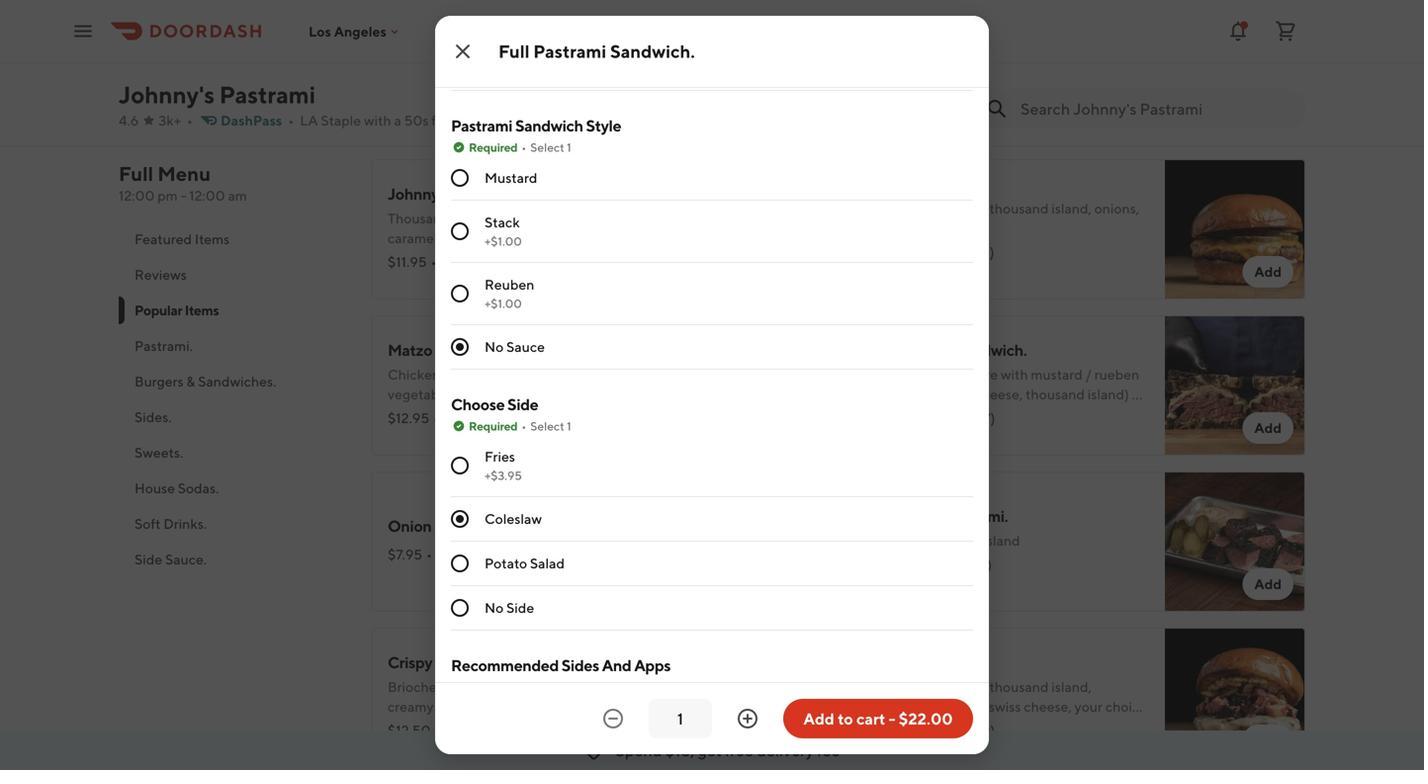 Task type: describe. For each thing, give the bounding box(es) containing it.
swiss
[[496, 210, 530, 227]]

angeles
[[334, 23, 387, 39]]

add to cart - $22.00 button
[[784, 699, 974, 739]]

full pastrami sandwich. on tartine marble rye with mustard / rueben (sauerkraut, swiss cheese, thousand island) +1 / coleslaw stack (coleslaw, swiss cheese) +1. choice of coleslaw or potato salad.
[[863, 341, 1145, 442]]

brioche for brioche potato bun, thousand island, onions, american cheese
[[863, 200, 912, 217]]

• right $16.00
[[911, 723, 917, 739]]

bun, inside the crispy chicken sandwich. brioche potato bun, spicy fried chicken, spicy creamy sauce, pickle. $12.50 •
[[484, 679, 512, 696]]

rye
[[979, 367, 998, 383]]

featured items
[[135, 231, 230, 247]]

johnny's for johnny's fries. thousand island, swiss cheese, pastrami, caramelized onions.
[[388, 185, 449, 203]]

decrease quantity by 1 image
[[602, 707, 625, 731]]

items for featured items
[[195, 231, 230, 247]]

pastrami sandwich style
[[451, 116, 621, 135]]

cheese, inside brioche potato bun, thousand island, caramelized onions, swiss cheese, your choice of pastrami.
[[1024, 699, 1072, 715]]

• inside recommended sides and apps (optional) • choose up to 5
[[511, 681, 516, 695]]

fries. image
[[1165, 3, 1306, 143]]

select for side
[[531, 419, 565, 433]]

crispy chicken sandwich. image
[[691, 628, 831, 769]]

$15,
[[666, 742, 695, 760]]

5
[[594, 681, 601, 695]]

american
[[863, 220, 923, 236]]

style
[[586, 116, 621, 135]]

required for choose
[[469, 419, 518, 433]]

caramelized inside johnny's fries. thousand island, swiss cheese, pastrami, caramelized onions.
[[388, 230, 464, 246]]

#1 most liked
[[388, 111, 473, 128]]

am
[[228, 187, 247, 204]]

open menu image
[[71, 19, 95, 43]]

pastrami
[[651, 112, 706, 129]]

fried
[[550, 679, 579, 696]]

choose side
[[451, 395, 538, 414]]

sauce for extra sauce
[[521, 42, 559, 58]]

or
[[983, 426, 996, 442]]

(16)
[[491, 410, 514, 426]]

sodas.
[[178, 480, 219, 497]]

stack +$1.00
[[485, 214, 522, 248]]

extra sauce
[[485, 42, 559, 58]]

house sodas. button
[[119, 471, 348, 507]]

sweets.
[[135, 445, 183, 461]]

pm
[[157, 187, 178, 204]]

1 vertical spatial swiss
[[1028, 406, 1060, 422]]

of inside full pastrami sandwich. on tartine marble rye with mustard / rueben (sauerkraut, swiss cheese, thousand island) +1 / coleslaw stack (coleslaw, swiss cheese) +1. choice of coleslaw or potato salad.
[[911, 426, 923, 442]]

no sauce
[[485, 339, 545, 355]]

thousand inside brioche potato bun, thousand island, caramelized onions, swiss cheese, your choice of pastrami.
[[990, 679, 1049, 696]]

dashpass
[[221, 112, 282, 129]]

brioche potato bun, thousand island, onions, american cheese
[[863, 200, 1140, 236]]

thinly
[[388, 44, 426, 60]]

(coleslaw,
[[964, 406, 1026, 422]]

cheese)
[[1063, 406, 1113, 422]]

recommended sides and apps (optional) • choose up to 5
[[451, 656, 671, 695]]

full for full pastrami sandwich. on tartine marble rye with mustard / rueben (sauerkraut, swiss cheese, thousand island) +1 / coleslaw stack (coleslaw, swiss cheese) +1. choice of coleslaw or potato salad.
[[863, 341, 889, 360]]

pastrami for full pastrami sandwich.
[[534, 41, 607, 62]]

0 horizontal spatial swiss
[[940, 386, 972, 403]]

Mustard radio
[[451, 169, 469, 187]]

pastrami for johnny's pastrami
[[219, 81, 316, 109]]

mustard,
[[576, 44, 631, 60]]

burgers
[[135, 373, 184, 390]]

with inside full pastrami sandwich. on tartine marble rye with mustard / rueben (sauerkraut, swiss cheese, thousand island) +1 / coleslaw stack (coleslaw, swiss cheese) +1. choice of coleslaw or potato salad.
[[1001, 367, 1029, 383]]

add button for crispy chicken sandwich.
[[768, 725, 819, 757]]

chicken, inside matzo ball soup. chicken broth, shredded chicken, capellini, vegetables, dill.
[[547, 367, 599, 383]]

$16.00 •
[[863, 723, 917, 739]]

pastrami. inside button
[[135, 338, 193, 354]]

popular
[[135, 302, 182, 319]]

crispy
[[388, 653, 432, 672]]

pickles,
[[388, 64, 435, 80]]

up
[[564, 681, 578, 695]]

+$1.00 for stack
[[485, 234, 522, 248]]

delivery
[[757, 742, 814, 760]]

choice
[[863, 426, 908, 442]]

Potato Salad radio
[[451, 555, 469, 573]]

sandwich. for crispy chicken sandwich. brioche potato bun, spicy fried chicken, spicy creamy sauce, pickle. $12.50 •
[[496, 653, 568, 672]]

• up #1 most liked
[[434, 88, 440, 104]]

+$3.95
[[485, 469, 522, 483]]

creamy
[[388, 699, 434, 715]]

4.6
[[119, 112, 139, 129]]

select for sandwich
[[531, 140, 565, 154]]

thousand inside brioche potato bun, thousand island, onions, american cheese
[[990, 200, 1049, 217]]

cheeseburger. image
[[1165, 159, 1306, 300]]

crispy chicken sandwich. brioche potato bun, spicy fried chicken, spicy creamy sauce, pickle. $12.50 •
[[388, 653, 669, 739]]

- inside button
[[889, 710, 896, 729]]

onion rings.
[[388, 517, 477, 536]]

cheese, inside full pastrami sandwich. on tartine marble rye with mustard / rueben (sauerkraut, swiss cheese, thousand island) +1 / coleslaw stack (coleslaw, swiss cheese) +1. choice of coleslaw or potato salad.
[[975, 386, 1023, 403]]

sandwich. for full pastrami sandwich.
[[610, 41, 695, 62]]

thousand
[[388, 210, 450, 227]]

• down vegetables,
[[433, 410, 439, 426]]

(sauerkraut,
[[863, 386, 938, 403]]

bread,
[[485, 64, 525, 80]]

increase quantity by 1 image
[[736, 707, 760, 731]]

johnny burger. image
[[1165, 628, 1306, 769]]

89%
[[941, 410, 968, 426]]

stack
[[485, 214, 520, 231]]

full pastrami sandwich. dialog
[[435, 0, 989, 771]]

to inside button
[[838, 710, 854, 729]]

- inside full menu 12:00 pm - 12:00 am
[[180, 187, 186, 204]]

1 vertical spatial french
[[529, 44, 573, 60]]

soup.
[[464, 341, 504, 360]]

add for brioche potato bun, thousand island, caramelized onions, swiss cheese, your choice of pastrami.
[[1255, 733, 1282, 749]]

94% for 94% (104)
[[933, 78, 960, 94]]

• select 1 for sandwich
[[522, 140, 572, 154]]

serves
[[458, 112, 498, 129]]

• down salt,
[[905, 78, 911, 94]]

85%
[[462, 88, 489, 104]]

$16.00
[[863, 723, 908, 739]]

• left the la
[[288, 112, 294, 129]]

extra sauce group
[[451, 0, 974, 91]]

featured items button
[[119, 222, 348, 257]]

tries.
[[772, 112, 803, 129]]

add button for onion rings.
[[768, 569, 819, 601]]

pastrami inside "group"
[[451, 116, 513, 135]]

add for on tartine marble rye with mustard / rueben (sauerkraut, swiss cheese, thousand island) +1 / coleslaw stack (coleslaw, swiss cheese) +1. choice of coleslaw or potato salad.
[[1255, 420, 1282, 436]]

brioche for brioche potato bun, thousand island, caramelized onions, swiss cheese, your choice of pastrami.
[[863, 679, 912, 696]]

dill.
[[463, 386, 485, 403]]

1 for sandwich
[[567, 140, 572, 154]]

liked
[[439, 111, 473, 128]]

side
[[1004, 54, 1030, 70]]

rueben
[[1095, 367, 1140, 383]]

pastrami. for burnt
[[943, 507, 1008, 526]]

johnny's fries. thousand island, swiss cheese, pastrami, caramelized onions.
[[388, 185, 641, 246]]

side for choose side
[[508, 395, 538, 414]]

island
[[984, 533, 1021, 549]]

full for full pastrami sandwich.
[[499, 41, 530, 62]]

sauce,
[[437, 699, 476, 715]]

la
[[300, 112, 318, 129]]

featured
[[135, 231, 192, 247]]

add button for full pastrami sandwich.
[[1243, 413, 1294, 444]]

94% for 94% (59)
[[938, 244, 966, 260]]

los angeles button
[[309, 23, 403, 39]]

no for pastrami
[[485, 339, 504, 355]]

2 a from the left
[[501, 112, 508, 129]]

0 vertical spatial coleslaw
[[872, 406, 926, 422]]

shredded
[[484, 367, 544, 383]]

1 vertical spatial coleslaw
[[926, 426, 980, 442]]

sides. button
[[119, 400, 348, 435]]

and
[[602, 656, 632, 675]]

full pastrami sandwich. image
[[1165, 316, 1306, 456]]

of inside brioche potato bun, thousand island, caramelized onions, swiss cheese, your choice of pastrami.
[[863, 719, 875, 735]]

capellini,
[[602, 367, 658, 383]]

sweets. button
[[119, 435, 348, 471]]

potato inside the crispy chicken sandwich. brioche potato bun, spicy fried chicken, spicy creamy sauce, pickle. $12.50 •
[[440, 679, 481, 696]]

popular items
[[135, 302, 219, 319]]

pastrami. for french
[[467, 18, 532, 37]]

extra
[[485, 42, 518, 58]]

choice
[[1106, 699, 1148, 715]]

salad
[[530, 556, 565, 572]]

pastrami, inside johnny's fries. thousand island, swiss cheese, pastrami, caramelized onions.
[[583, 210, 641, 227]]

Current quantity is 1 number field
[[661, 708, 700, 730]]

0 vertical spatial french
[[388, 18, 437, 37]]

reviews button
[[119, 257, 348, 293]]

pastrami. button
[[119, 328, 348, 364]]

most
[[406, 111, 437, 128]]

$7.95
[[388, 547, 423, 563]]

50s
[[404, 112, 429, 129]]

tartine
[[885, 367, 929, 383]]

cheese
[[926, 220, 971, 236]]

island, inside johnny's fries. thousand island, swiss cheese, pastrami, caramelized onions.
[[453, 210, 493, 227]]

la staple with a 50s feel serves a gamut of good tasting pastrami and must-tries.
[[300, 112, 803, 129]]

island, for brioche potato bun, thousand island, caramelized onions, swiss cheese, your choice of pastrami.
[[1052, 679, 1092, 696]]

island, for brioche potato bun, thousand island, onions, american cheese
[[1052, 200, 1092, 217]]

feel
[[432, 112, 455, 129]]

0 items, open order cart image
[[1274, 19, 1298, 43]]



Task type: locate. For each thing, give the bounding box(es) containing it.
91% left the (36)
[[939, 557, 964, 573]]

cheese, left the your
[[1024, 699, 1072, 715]]

1 horizontal spatial caramelized
[[863, 699, 939, 715]]

1 horizontal spatial coleslaw
[[926, 426, 980, 442]]

rings.
[[435, 517, 477, 536]]

(187)
[[492, 88, 522, 104]]

to left 5
[[580, 681, 592, 695]]

2 vertical spatial side
[[507, 600, 534, 616]]

mustard,
[[863, 533, 919, 549]]

1 horizontal spatial with
[[1001, 367, 1029, 383]]

cheese, right "swiss"
[[532, 210, 580, 227]]

french up thinly
[[388, 18, 437, 37]]

$11.95
[[388, 254, 427, 270]]

cheese, up '(coleslaw,'
[[975, 386, 1023, 403]]

full menu 12:00 pm - 12:00 am
[[119, 162, 247, 204]]

2 no from the top
[[485, 600, 504, 616]]

no
[[485, 339, 504, 355], [485, 600, 504, 616]]

sandwich
[[515, 116, 583, 135]]

full up bread,
[[499, 41, 530, 62]]

0 vertical spatial items
[[195, 231, 230, 247]]

full for full menu 12:00 pm - 12:00 am
[[119, 162, 153, 186]]

required down choose side
[[469, 419, 518, 433]]

100% for 100% (9)
[[939, 723, 975, 739]]

sliced
[[429, 44, 465, 60]]

0 horizontal spatial sandwich.
[[496, 653, 568, 672]]

1 horizontal spatial pastrami,
[[583, 210, 641, 227]]

swiss down the marble
[[940, 386, 972, 403]]

0 horizontal spatial -
[[180, 187, 186, 204]]

bun, up 100% (9)
[[959, 679, 987, 696]]

sandwich. inside full pastrami sandwich. on tartine marble rye with mustard / rueben (sauerkraut, swiss cheese, thousand island) +1 / coleslaw stack (coleslaw, swiss cheese) +1. choice of coleslaw or potato salad.
[[956, 341, 1027, 360]]

1 vertical spatial 1
[[567, 419, 572, 433]]

sandwich. up fried
[[496, 653, 568, 672]]

add for mustard, thousand island
[[1255, 576, 1282, 593]]

brioche up creamy
[[388, 679, 437, 696]]

0 vertical spatial -
[[180, 187, 186, 204]]

pickle.
[[479, 699, 520, 715]]

required down serves
[[469, 140, 518, 154]]

94% down black
[[933, 78, 960, 94]]

island, inside brioche potato bun, thousand island, onions, american cheese
[[1052, 200, 1092, 217]]

1 horizontal spatial 100%
[[939, 723, 975, 739]]

1 required from the top
[[469, 140, 518, 154]]

notification bell image
[[1227, 19, 1251, 43]]

1 • select 1 from the top
[[522, 140, 572, 154]]

required inside pastrami sandwich style "group"
[[469, 140, 518, 154]]

chicken up (optional)
[[435, 653, 493, 672]]

bun, up pickle.
[[484, 679, 512, 696]]

brioche inside the crispy chicken sandwich. brioche potato bun, spicy fried chicken, spicy creamy sauce, pickle. $12.50 •
[[388, 679, 437, 696]]

0 vertical spatial cheese,
[[532, 210, 580, 227]]

Coleslaw radio
[[451, 511, 469, 528]]

0 vertical spatial 1
[[567, 140, 572, 154]]

1 horizontal spatial french
[[438, 64, 482, 80]]

0 horizontal spatial to
[[580, 681, 592, 695]]

no for choose
[[485, 600, 504, 616]]

1 horizontal spatial pastrami.
[[467, 18, 532, 37]]

good
[[570, 112, 602, 129]]

brioche up american
[[863, 200, 912, 217]]

#1
[[388, 111, 403, 128]]

94% down cheese
[[938, 244, 966, 260]]

sauce inside group
[[521, 42, 559, 58]]

0 horizontal spatial pastrami,
[[468, 44, 526, 60]]

add for thousand island, swiss cheese, pastrami, caramelized onions.
[[780, 264, 807, 280]]

2 vertical spatial swiss
[[989, 699, 1021, 715]]

fries +$3.95
[[485, 449, 522, 483]]

$7.95 •
[[388, 547, 432, 563]]

staple
[[321, 112, 361, 129]]

1 vertical spatial /
[[863, 406, 869, 422]]

sauce for no sauce
[[507, 339, 545, 355]]

0 horizontal spatial pastrami.
[[135, 338, 193, 354]]

0 vertical spatial chicken,
[[547, 367, 599, 383]]

a down '(187)'
[[501, 112, 508, 129]]

sides.
[[135, 409, 172, 425]]

your
[[1075, 699, 1103, 715]]

caramelized down thousand
[[388, 230, 464, 246]]

select
[[531, 140, 565, 154], [531, 419, 565, 433]]

with right the rye on the top right of the page
[[1001, 367, 1029, 383]]

0 vertical spatial to
[[580, 681, 592, 695]]

full pastrami sandwich.
[[499, 41, 695, 62]]

full up on
[[863, 341, 889, 360]]

ends
[[905, 507, 941, 526]]

0 vertical spatial 100%
[[459, 254, 494, 270]]

dip
[[566, 64, 586, 80]]

onion rings. image
[[691, 472, 831, 612]]

cheese, inside johnny's fries. thousand island, swiss cheese, pastrami, caramelized onions.
[[532, 210, 580, 227]]

spicy left fried
[[515, 679, 547, 696]]

stack
[[928, 406, 962, 422]]

1 for side
[[567, 419, 572, 433]]

sea
[[863, 54, 886, 70]]

swiss up salad.
[[1028, 406, 1060, 422]]

sandwich. inside the crispy chicken sandwich. brioche potato bun, spicy fried chicken, spicy creamy sauce, pickle. $12.50 •
[[496, 653, 568, 672]]

2 vertical spatial cheese,
[[1024, 699, 1072, 715]]

none checkbox inside extra sauce group
[[451, 50, 469, 68]]

0 vertical spatial swiss
[[940, 386, 972, 403]]

pastrami inside full pastrami sandwich. on tartine marble rye with mustard / rueben (sauerkraut, swiss cheese, thousand island) +1 / coleslaw stack (coleslaw, swiss cheese) +1. choice of coleslaw or potato salad.
[[891, 341, 953, 360]]

2 spicy from the left
[[637, 679, 669, 696]]

1 vertical spatial sauce
[[507, 339, 545, 355]]

pastrami. inside french dip pastrami. thinly sliced pastrami, french mustard, pickles, french bread, au jus dip
[[467, 18, 532, 37]]

2 vertical spatial pastrami.
[[943, 507, 1008, 526]]

(12)
[[481, 547, 504, 563]]

french
[[388, 18, 437, 37], [529, 44, 573, 60], [438, 64, 482, 80]]

no inside pastrami sandwich style "group"
[[485, 339, 504, 355]]

tasting
[[605, 112, 648, 129]]

spicy
[[515, 679, 547, 696], [637, 679, 669, 696]]

sandwich. for full pastrami sandwich. on tartine marble rye with mustard / rueben (sauerkraut, swiss cheese, thousand island) +1 / coleslaw stack (coleslaw, swiss cheese) +1. choice of coleslaw or potato salad.
[[956, 341, 1027, 360]]

potato right the or
[[999, 426, 1040, 442]]

0 vertical spatial select
[[531, 140, 565, 154]]

bun, inside brioche potato bun, thousand island, onions, american cheese
[[959, 200, 987, 217]]

• inside choose side group
[[522, 419, 527, 433]]

2 horizontal spatial swiss
[[1028, 406, 1060, 422]]

pastrami for full pastrami sandwich. on tartine marble rye with mustard / rueben (sauerkraut, swiss cheese, thousand island) +1 / coleslaw stack (coleslaw, swiss cheese) +1. choice of coleslaw or potato salad.
[[891, 341, 953, 360]]

chicken, inside the crispy chicken sandwich. brioche potato bun, spicy fried chicken, spicy creamy sauce, pickle. $12.50 •
[[582, 679, 634, 696]]

No Side radio
[[451, 600, 469, 617]]

choose inside recommended sides and apps (optional) • choose up to 5
[[520, 681, 562, 695]]

100% for 100% (45)
[[459, 254, 494, 270]]

french dip pastrami. image
[[691, 3, 831, 143]]

1 vertical spatial required
[[469, 419, 518, 433]]

free
[[725, 742, 754, 760]]

sauce inside pastrami sandwich style "group"
[[507, 339, 545, 355]]

0 vertical spatial caramelized
[[388, 230, 464, 246]]

1 vertical spatial items
[[185, 302, 219, 319]]

2 horizontal spatial full
[[863, 341, 889, 360]]

12:00 left am at the left top of the page
[[189, 187, 225, 204]]

full inside dialog
[[499, 41, 530, 62]]

$19.95
[[388, 88, 430, 104]]

1 vertical spatial full
[[119, 162, 153, 186]]

+$1.00 inside reuben +$1.00
[[485, 297, 522, 311]]

johnny's up thousand
[[388, 185, 449, 203]]

french down close full pastrami sandwich. image
[[438, 64, 482, 80]]

brioche potato bun, thousand island, caramelized onions, swiss cheese, your choice of pastrami.
[[863, 679, 1148, 735]]

onions.
[[467, 230, 512, 246]]

2 • select 1 from the top
[[522, 419, 572, 433]]

select right the (16)
[[531, 419, 565, 433]]

items up reviews button
[[195, 231, 230, 247]]

1 select from the top
[[531, 140, 565, 154]]

required
[[469, 140, 518, 154], [469, 419, 518, 433]]

mustard
[[485, 170, 538, 186]]

0 horizontal spatial 91%
[[454, 547, 479, 563]]

sandwiches.
[[198, 373, 276, 390]]

1 vertical spatial • select 1
[[522, 419, 572, 433]]

0 horizontal spatial /
[[863, 406, 869, 422]]

1 horizontal spatial /
[[1086, 367, 1092, 383]]

swiss inside brioche potato bun, thousand island, caramelized onions, swiss cheese, your choice of pastrami.
[[989, 699, 1021, 715]]

1 horizontal spatial -
[[889, 710, 896, 729]]

bun, inside brioche potato bun, thousand island, caramelized onions, swiss cheese, your choice of pastrami.
[[959, 679, 987, 696]]

0 vertical spatial required
[[469, 140, 518, 154]]

pastrami. up burgers
[[135, 338, 193, 354]]

sandwich. inside dialog
[[610, 41, 695, 62]]

chicken up vegetables,
[[388, 367, 440, 383]]

• right $12.50 at left bottom
[[435, 723, 441, 739]]

pastrami, inside french dip pastrami. thinly sliced pastrami, french mustard, pickles, french bread, au jus dip
[[468, 44, 526, 60]]

0 vertical spatial full
[[499, 41, 530, 62]]

5.4
[[618, 112, 639, 129]]

(45)
[[497, 254, 524, 270]]

no up shredded
[[485, 339, 504, 355]]

• select 1 down the "sandwich"
[[522, 140, 572, 154]]

brioche inside brioche potato bun, thousand island, onions, american cheese
[[863, 200, 912, 217]]

+$1.00 down reuben
[[485, 297, 522, 311]]

1 +$1.00 from the top
[[485, 234, 522, 248]]

onions, inside brioche potato bun, thousand island, onions, american cheese
[[1095, 200, 1140, 217]]

swiss up (9)
[[989, 699, 1021, 715]]

1 right the (16)
[[567, 419, 572, 433]]

au
[[528, 64, 543, 80]]

potato salad
[[485, 556, 565, 572]]

sauce up shredded
[[507, 339, 545, 355]]

sauce
[[521, 42, 559, 58], [507, 339, 545, 355]]

0 vertical spatial pastrami.
[[467, 18, 532, 37]]

0 vertical spatial choose
[[451, 395, 505, 414]]

thousand up (9)
[[990, 679, 1049, 696]]

0 horizontal spatial spicy
[[515, 679, 547, 696]]

thousand down mustard
[[1026, 386, 1085, 403]]

• down recommended
[[511, 681, 516, 695]]

1 horizontal spatial spicy
[[637, 679, 669, 696]]

matzo
[[388, 341, 432, 360]]

• select 1 for side
[[522, 419, 572, 433]]

0 vertical spatial johnny's
[[119, 81, 215, 109]]

2 required from the top
[[469, 419, 518, 433]]

1 horizontal spatial full
[[499, 41, 530, 62]]

full left menu
[[119, 162, 153, 186]]

to left cart
[[838, 710, 854, 729]]

side down shredded
[[508, 395, 538, 414]]

2 horizontal spatial sandwich.
[[956, 341, 1027, 360]]

coleslaw
[[485, 511, 542, 527]]

coleslaw
[[872, 406, 926, 422], [926, 426, 980, 442]]

91% inside burnt ends pastrami. mustard, thousand island 91% (36)
[[939, 557, 964, 573]]

$19.95 •
[[388, 88, 440, 104]]

french up jus
[[529, 44, 573, 60]]

1 vertical spatial 100%
[[939, 723, 975, 739]]

0 vertical spatial /
[[1086, 367, 1092, 383]]

pastrami. up extra
[[467, 18, 532, 37]]

• left the '5.4'
[[605, 112, 611, 129]]

johnny's fries. image
[[691, 159, 831, 300]]

• right $11.95
[[431, 254, 437, 270]]

to inside recommended sides and apps (optional) • choose up to 5
[[580, 681, 592, 695]]

91% left (12)
[[454, 547, 479, 563]]

bun, for brioche potato bun, thousand island, caramelized onions, swiss cheese, your choice of pastrami.
[[959, 679, 987, 696]]

no right no side radio
[[485, 600, 504, 616]]

matzo ball soup. image
[[691, 316, 831, 456]]

select inside choose side group
[[531, 419, 565, 433]]

close full pastrami sandwich. image
[[451, 40, 475, 63]]

chicken, left 'capellini,'
[[547, 367, 599, 383]]

select down the "sandwich"
[[531, 140, 565, 154]]

items inside button
[[195, 231, 230, 247]]

0 horizontal spatial johnny's
[[119, 81, 215, 109]]

1 horizontal spatial cheese,
[[975, 386, 1023, 403]]

• right the (16)
[[522, 419, 527, 433]]

0 vertical spatial with
[[364, 112, 391, 129]]

0 vertical spatial side
[[508, 395, 538, 414]]

johnny's for johnny's pastrami
[[119, 81, 215, 109]]

0 horizontal spatial 100%
[[459, 254, 494, 270]]

chicken inside matzo ball soup. chicken broth, shredded chicken, capellini, vegetables, dill.
[[388, 367, 440, 383]]

-
[[180, 187, 186, 204], [889, 710, 896, 729]]

items right popular
[[185, 302, 219, 319]]

potato inside brioche potato bun, thousand island, onions, american cheese
[[914, 200, 956, 217]]

1 1 from the top
[[567, 140, 572, 154]]

+$1.00 for reuben
[[485, 297, 522, 311]]

2 horizontal spatial cheese,
[[1024, 699, 1072, 715]]

pastrami, down style
[[583, 210, 641, 227]]

chicken inside the crispy chicken sandwich. brioche potato bun, spicy fried chicken, spicy creamy sauce, pickle. $12.50 •
[[435, 653, 493, 672]]

bun, for brioche potato bun, thousand island, onions, american cheese
[[959, 200, 987, 217]]

+$1.00 down "stack"
[[485, 234, 522, 248]]

• down pastrami sandwich style
[[522, 140, 527, 154]]

sauce.
[[165, 552, 207, 568]]

94% (59)
[[938, 244, 995, 260]]

• inside pastrami sandwich style "group"
[[522, 140, 527, 154]]

side down potato salad
[[507, 600, 534, 616]]

2 +$1.00 from the top
[[485, 297, 522, 311]]

sandwich. up the rye on the top right of the page
[[956, 341, 1027, 360]]

select inside pastrami sandwich style "group"
[[531, 140, 565, 154]]

91%
[[454, 547, 479, 563], [939, 557, 964, 573]]

add button for burnt ends pastrami.
[[1243, 569, 1294, 601]]

&
[[186, 373, 195, 390]]

100% left (9)
[[939, 723, 975, 739]]

12:00 left pm
[[119, 187, 155, 204]]

vegetables,
[[388, 386, 460, 403]]

coleslaw down (sauerkraut,
[[872, 406, 926, 422]]

(47)
[[971, 410, 996, 426]]

pastrami up dip
[[534, 41, 607, 62]]

sea salt, black pepper, side of aioli.
[[863, 54, 1077, 70]]

1 vertical spatial +$1.00
[[485, 297, 522, 311]]

0 horizontal spatial caramelized
[[388, 230, 464, 246]]

$12.95
[[388, 410, 430, 426]]

add for brioche potato bun, spicy fried chicken, spicy creamy sauce, pickle.
[[780, 733, 807, 749]]

burnt ends pastrami. image
[[1165, 472, 1306, 612]]

potato up $22.00
[[914, 679, 956, 696]]

1 inside pastrami sandwich style "group"
[[567, 140, 572, 154]]

pastrami down the 85% at top left
[[451, 116, 513, 135]]

0 vertical spatial sauce
[[521, 42, 559, 58]]

• select 1 right the (16)
[[522, 419, 572, 433]]

required inside choose side group
[[469, 419, 518, 433]]

1 horizontal spatial to
[[838, 710, 854, 729]]

1 a from the left
[[394, 112, 401, 129]]

1 vertical spatial sandwich.
[[956, 341, 1027, 360]]

required for pastrami
[[469, 140, 518, 154]]

0 vertical spatial chicken
[[388, 367, 440, 383]]

choose
[[451, 395, 505, 414], [520, 681, 562, 695]]

side down soft
[[135, 552, 162, 568]]

salt,
[[889, 54, 914, 70]]

sauce up au
[[521, 42, 559, 58]]

pastrami up the dashpass •
[[219, 81, 316, 109]]

2 vertical spatial sandwich.
[[496, 653, 568, 672]]

1 down the "sandwich"
[[567, 140, 572, 154]]

potato
[[914, 200, 956, 217], [999, 426, 1040, 442], [440, 679, 481, 696], [914, 679, 956, 696]]

1
[[567, 140, 572, 154], [567, 419, 572, 433]]

add for brioche potato bun, thousand island, onions, american cheese
[[1255, 264, 1282, 280]]

/ up choice
[[863, 406, 869, 422]]

side inside "button"
[[135, 552, 162, 568]]

None radio
[[451, 223, 469, 240], [451, 285, 469, 303], [451, 457, 469, 475], [451, 223, 469, 240], [451, 285, 469, 303], [451, 457, 469, 475]]

No Sauce radio
[[451, 338, 469, 356]]

items for popular items
[[185, 302, 219, 319]]

johnny's inside johnny's fries. thousand island, swiss cheese, pastrami, caramelized onions.
[[388, 185, 449, 203]]

sandwich. up mi
[[610, 41, 695, 62]]

1 vertical spatial select
[[531, 419, 565, 433]]

0 vertical spatial sandwich.
[[610, 41, 695, 62]]

pastrami. inside burnt ends pastrami. mustard, thousand island 91% (36)
[[943, 507, 1008, 526]]

pastrami, up bread,
[[468, 44, 526, 60]]

los angeles
[[309, 23, 387, 39]]

dashpass •
[[221, 112, 294, 129]]

• right "$7.95"
[[426, 547, 432, 563]]

spicy down apps
[[637, 679, 669, 696]]

potato inside full pastrami sandwich. on tartine marble rye with mustard / rueben (sauerkraut, swiss cheese, thousand island) +1 / coleslaw stack (coleslaw, swiss cheese) +1. choice of coleslaw or potato salad.
[[999, 426, 1040, 442]]

potato up the sauce,
[[440, 679, 481, 696]]

thousand up the (59)
[[990, 200, 1049, 217]]

2 12:00 from the left
[[189, 187, 225, 204]]

• select 1
[[522, 140, 572, 154], [522, 419, 572, 433]]

0 horizontal spatial cheese,
[[532, 210, 580, 227]]

caramelized inside brioche potato bun, thousand island, caramelized onions, swiss cheese, your choice of pastrami.
[[863, 699, 939, 715]]

0 vertical spatial • select 1
[[522, 140, 572, 154]]

2 horizontal spatial pastrami.
[[943, 507, 1008, 526]]

0 vertical spatial +$1.00
[[485, 234, 522, 248]]

onion
[[388, 517, 432, 536]]

pastrami. up island
[[943, 507, 1008, 526]]

thousand
[[990, 200, 1049, 217], [1026, 386, 1085, 403], [922, 533, 981, 549], [990, 679, 1049, 696]]

1 vertical spatial choose
[[520, 681, 562, 695]]

add button
[[768, 256, 819, 288], [1243, 256, 1294, 288], [1243, 413, 1294, 444], [768, 569, 819, 601], [1243, 569, 1294, 601], [768, 725, 819, 757], [1243, 725, 1294, 757]]

/ up island)
[[1086, 367, 1092, 383]]

onions, inside brioche potato bun, thousand island, caramelized onions, swiss cheese, your choice of pastrami.
[[942, 699, 987, 715]]

side for no side
[[507, 600, 534, 616]]

potato up cheese
[[914, 200, 956, 217]]

no inside choose side group
[[485, 600, 504, 616]]

thousand inside burnt ends pastrami. mustard, thousand island 91% (36)
[[922, 533, 981, 549]]

1 no from the top
[[485, 339, 504, 355]]

2 vertical spatial french
[[438, 64, 482, 80]]

0 vertical spatial no
[[485, 339, 504, 355]]

•
[[905, 78, 911, 94], [434, 88, 440, 104], [187, 112, 193, 129], [288, 112, 294, 129], [605, 112, 611, 129], [522, 140, 527, 154], [431, 254, 437, 270], [433, 410, 439, 426], [522, 419, 527, 433], [426, 547, 432, 563], [511, 681, 516, 695], [435, 723, 441, 739], [911, 723, 917, 739]]

ball
[[435, 341, 462, 360]]

0 horizontal spatial 12:00
[[119, 187, 155, 204]]

1 vertical spatial caramelized
[[863, 699, 939, 715]]

side sauce. button
[[119, 542, 348, 578]]

choose inside group
[[451, 395, 505, 414]]

potato inside brioche potato bun, thousand island, caramelized onions, swiss cheese, your choice of pastrami.
[[914, 679, 956, 696]]

1 vertical spatial to
[[838, 710, 854, 729]]

coleslaw down stack at the right of the page
[[926, 426, 980, 442]]

pastrami up tartine
[[891, 341, 953, 360]]

• select 1 inside pastrami sandwich style "group"
[[522, 140, 572, 154]]

fries
[[485, 449, 515, 465]]

1 12:00 from the left
[[119, 187, 155, 204]]

None checkbox
[[451, 50, 469, 68]]

1 vertical spatial no
[[485, 600, 504, 616]]

1 spicy from the left
[[515, 679, 547, 696]]

johnny's up 3k+
[[119, 81, 215, 109]]

1 horizontal spatial 12:00
[[189, 187, 225, 204]]

• inside the crispy chicken sandwich. brioche potato bun, spicy fried chicken, spicy creamy sauce, pickle. $12.50 •
[[435, 723, 441, 739]]

soft drinks.
[[135, 516, 207, 532]]

0 horizontal spatial coleslaw
[[872, 406, 926, 422]]

0 horizontal spatial full
[[119, 162, 153, 186]]

caramelized up the pastrami.
[[863, 699, 939, 715]]

thousand inside full pastrami sandwich. on tartine marble rye with mustard / rueben (sauerkraut, swiss cheese, thousand island) +1 / coleslaw stack (coleslaw, swiss cheese) +1. choice of coleslaw or potato salad.
[[1026, 386, 1085, 403]]

menu
[[157, 162, 211, 186]]

0 vertical spatial onions,
[[1095, 200, 1140, 217]]

0 vertical spatial 94%
[[933, 78, 960, 94]]

bun, up cheese
[[959, 200, 987, 217]]

• select 1 inside choose side group
[[522, 419, 572, 433]]

with right staple
[[364, 112, 391, 129]]

2 vertical spatial full
[[863, 341, 889, 360]]

1 horizontal spatial choose
[[520, 681, 562, 695]]

full inside full pastrami sandwich. on tartine marble rye with mustard / rueben (sauerkraut, swiss cheese, thousand island) +1 / coleslaw stack (coleslaw, swiss cheese) +1. choice of coleslaw or potato salad.
[[863, 341, 889, 360]]

chicken, down and
[[582, 679, 634, 696]]

$5.50
[[863, 78, 901, 94]]

• right 3k+
[[187, 112, 193, 129]]

91% (12)
[[454, 547, 504, 563]]

1 horizontal spatial swiss
[[989, 699, 1021, 715]]

1 vertical spatial cheese,
[[975, 386, 1023, 403]]

drinks.
[[163, 516, 207, 532]]

/
[[1086, 367, 1092, 383], [863, 406, 869, 422]]

thousand up the (36)
[[922, 533, 981, 549]]

fries.
[[452, 185, 490, 203]]

choose side group
[[451, 394, 974, 631]]

french dip pastrami. thinly sliced pastrami, french mustard, pickles, french bread, au jus dip
[[388, 18, 631, 80]]

0 horizontal spatial onions,
[[942, 699, 987, 715]]

island, inside brioche potato bun, thousand island, caramelized onions, swiss cheese, your choice of pastrami.
[[1052, 679, 1092, 696]]

2 horizontal spatial french
[[529, 44, 573, 60]]

Item Search search field
[[1021, 98, 1290, 120]]

0 horizontal spatial choose
[[451, 395, 505, 414]]

brioche up add to cart - $22.00 button
[[863, 679, 912, 696]]

1 inside choose side group
[[567, 419, 572, 433]]

1 vertical spatial chicken,
[[582, 679, 634, 696]]

add button for johnny's fries.
[[768, 256, 819, 288]]

add inside button
[[804, 710, 835, 729]]

2 select from the top
[[531, 419, 565, 433]]

matzo ball soup. chicken broth, shredded chicken, capellini, vegetables, dill.
[[388, 341, 658, 403]]

100% down onions.
[[459, 254, 494, 270]]

1 vertical spatial onions,
[[942, 699, 987, 715]]

1 horizontal spatial onions,
[[1095, 200, 1140, 217]]

full inside full menu 12:00 pm - 12:00 am
[[119, 162, 153, 186]]

a left 50s
[[394, 112, 401, 129]]

1 horizontal spatial johnny's
[[388, 185, 449, 203]]

2 1 from the top
[[567, 419, 572, 433]]

brioche inside brioche potato bun, thousand island, caramelized onions, swiss cheese, your choice of pastrami.
[[863, 679, 912, 696]]

soft drinks. button
[[119, 507, 348, 542]]

0 horizontal spatial with
[[364, 112, 391, 129]]

pastrami sandwich style group
[[451, 115, 974, 370]]

1 horizontal spatial 91%
[[939, 557, 964, 573]]



Task type: vqa. For each thing, say whether or not it's contained in the screenshot.
SUN 5
no



